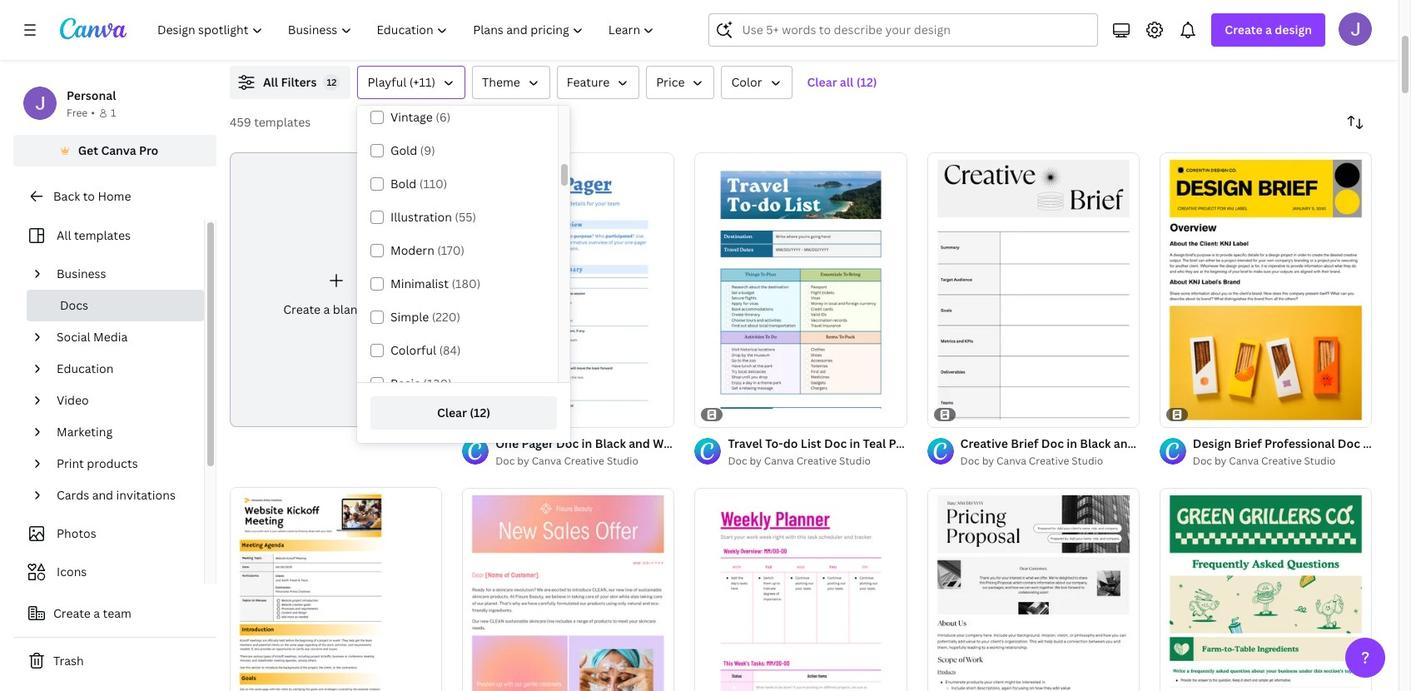 Task type: vqa. For each thing, say whether or not it's contained in the screenshot.


Task type: locate. For each thing, give the bounding box(es) containing it.
by for food & restaurant faqs doc in green cream yellow bold nostalgia style image on the bottom
[[1215, 454, 1227, 468]]

1 studio from the left
[[607, 454, 639, 468]]

by for business letter professional doc in salmon light blue gradients style image
[[518, 454, 530, 468]]

1 vertical spatial all
[[57, 227, 71, 243]]

0 vertical spatial all
[[263, 74, 278, 90]]

1 horizontal spatial clear
[[808, 74, 838, 90]]

kickoff meeting doc in orange black white professional gradients style image
[[230, 487, 442, 691]]

brief
[[1011, 436, 1039, 452]]

templates down back to home
[[74, 227, 131, 243]]

home
[[98, 188, 131, 204]]

playful (+11) button
[[358, 66, 466, 99]]

2 horizontal spatial doc by canva creative studio
[[1193, 454, 1336, 468]]

feature
[[567, 74, 610, 90]]

in
[[1067, 436, 1078, 452]]

templates down all filters in the left of the page
[[254, 114, 311, 130]]

price button
[[646, 66, 715, 99]]

back to home link
[[13, 180, 217, 213]]

all
[[840, 74, 854, 90]]

canva inside creative brief doc in black and white grey editorial style doc by canva creative studio
[[997, 454, 1027, 468]]

3 doc by canva creative studio from the left
[[1193, 454, 1336, 468]]

education
[[57, 361, 114, 376]]

1 horizontal spatial create
[[283, 302, 321, 317]]

create inside button
[[53, 606, 91, 621]]

print products link
[[50, 448, 194, 480]]

a left design
[[1266, 22, 1273, 37]]

photos
[[57, 526, 96, 541]]

3 studio from the left
[[1072, 454, 1104, 468]]

templates
[[254, 114, 311, 130], [74, 227, 131, 243]]

back
[[53, 188, 80, 204]]

1 vertical spatial templates
[[74, 227, 131, 243]]

creative for travel to-do list doc in teal pastel green pastel purple vibrant professional style image
[[797, 454, 837, 468]]

1 horizontal spatial doc by canva creative studio
[[728, 454, 871, 468]]

print
[[57, 456, 84, 471]]

(180)
[[452, 276, 481, 292]]

doc by canva creative studio
[[496, 454, 639, 468], [728, 454, 871, 468], [1193, 454, 1336, 468]]

clear for clear all (12)
[[808, 74, 838, 90]]

by for weekly planner doc in magenta light pink vibrant professional style image
[[750, 454, 762, 468]]

studio for food & restaurant faqs doc in green cream yellow bold nostalgia style image on the bottom
[[1305, 454, 1336, 468]]

create inside dropdown button
[[1226, 22, 1263, 37]]

1 horizontal spatial (12)
[[857, 74, 878, 90]]

design
[[1275, 22, 1313, 37]]

(+11)
[[410, 74, 436, 90]]

a
[[1266, 22, 1273, 37], [324, 302, 330, 317], [94, 606, 100, 621]]

create left blank
[[283, 302, 321, 317]]

all filters
[[263, 74, 317, 90]]

Sort by button
[[1339, 106, 1373, 139]]

doc by canva creative studio link
[[496, 453, 675, 470], [728, 453, 908, 470], [961, 453, 1140, 470], [1193, 453, 1373, 470]]

minimalist (180)
[[391, 276, 481, 292]]

marketing
[[57, 424, 113, 440]]

1 vertical spatial create
[[283, 302, 321, 317]]

and right black on the bottom right of the page
[[1114, 436, 1136, 452]]

1 horizontal spatial a
[[324, 302, 330, 317]]

creative brief doc in black and white grey editorial style link
[[961, 435, 1284, 453]]

4 studio from the left
[[1305, 454, 1336, 468]]

basic
[[391, 376, 421, 391]]

0 horizontal spatial clear
[[437, 405, 467, 421]]

top level navigation element
[[147, 13, 669, 47]]

1 doc by canva creative studio link from the left
[[496, 453, 675, 470]]

trash
[[53, 653, 84, 669]]

3 by from the left
[[983, 454, 995, 468]]

3 doc by canva creative studio link from the left
[[961, 453, 1140, 470]]

(55)
[[455, 209, 476, 225]]

1 vertical spatial clear
[[437, 405, 467, 421]]

doc by canva creative studio link for business letter professional doc in salmon light blue gradients style image
[[496, 453, 675, 470]]

travel to-do list doc in teal pastel green pastel purple vibrant professional style image
[[695, 152, 908, 427]]

2 doc by canva creative studio from the left
[[728, 454, 871, 468]]

all down back
[[57, 227, 71, 243]]

1 horizontal spatial and
[[1114, 436, 1136, 452]]

illustration (55)
[[391, 209, 476, 225]]

create for create a design
[[1226, 22, 1263, 37]]

templates for 459 templates
[[254, 114, 311, 130]]

jacob simon image
[[1339, 12, 1373, 46]]

clear (12) button
[[371, 396, 557, 430]]

price
[[656, 74, 685, 90]]

1 horizontal spatial templates
[[254, 114, 311, 130]]

studio
[[607, 454, 639, 468], [840, 454, 871, 468], [1072, 454, 1104, 468], [1305, 454, 1336, 468]]

0 vertical spatial (12)
[[857, 74, 878, 90]]

canva
[[101, 142, 136, 158], [532, 454, 562, 468], [765, 454, 794, 468], [997, 454, 1027, 468], [1230, 454, 1260, 468]]

create down icons
[[53, 606, 91, 621]]

create for create a blank doc
[[283, 302, 321, 317]]

None search field
[[709, 13, 1099, 47]]

education link
[[50, 353, 194, 385]]

weekly planner doc in magenta light pink vibrant professional style image
[[695, 488, 908, 691]]

1 by from the left
[[518, 454, 530, 468]]

creative
[[961, 436, 1009, 452], [564, 454, 605, 468], [797, 454, 837, 468], [1029, 454, 1070, 468], [1262, 454, 1302, 468]]

4 by from the left
[[1215, 454, 1227, 468]]

2 horizontal spatial a
[[1266, 22, 1273, 37]]

0 horizontal spatial all
[[57, 227, 71, 243]]

clear left all
[[808, 74, 838, 90]]

creative brief doc in black and white grey editorial style image
[[928, 152, 1140, 427]]

modern (170)
[[391, 242, 465, 258]]

bold (110)
[[391, 176, 448, 192]]

pricing proposal professional doc in white black grey sleek monochrome style image
[[928, 488, 1140, 691]]

0 horizontal spatial (12)
[[470, 405, 491, 421]]

create left design
[[1226, 22, 1263, 37]]

templates for all templates
[[74, 227, 131, 243]]

modern
[[391, 242, 435, 258]]

studio for weekly planner doc in magenta light pink vibrant professional style image
[[840, 454, 871, 468]]

doc by canva creative studio link for pricing proposal professional doc in white black grey sleek monochrome style image
[[961, 453, 1140, 470]]

create a blank doc link
[[230, 152, 442, 427]]

personal
[[67, 87, 116, 103]]

colorful
[[391, 342, 437, 358]]

clear (12)
[[437, 405, 491, 421]]

creative brief doc in black and white grey editorial style doc by canva creative studio
[[961, 436, 1284, 468]]

2 horizontal spatial create
[[1226, 22, 1263, 37]]

0 vertical spatial templates
[[254, 114, 311, 130]]

2 doc by canva creative studio link from the left
[[728, 453, 908, 470]]

icons
[[57, 564, 87, 580]]

trash link
[[13, 645, 217, 678]]

print products
[[57, 456, 138, 471]]

create
[[1226, 22, 1263, 37], [283, 302, 321, 317], [53, 606, 91, 621]]

and inside creative brief doc in black and white grey editorial style doc by canva creative studio
[[1114, 436, 1136, 452]]

1 doc by canva creative studio from the left
[[496, 454, 639, 468]]

canva inside button
[[101, 142, 136, 158]]

4 doc by canva creative studio link from the left
[[1193, 453, 1373, 470]]

by
[[518, 454, 530, 468], [750, 454, 762, 468], [983, 454, 995, 468], [1215, 454, 1227, 468]]

clear down (130)
[[437, 405, 467, 421]]

(220)
[[432, 309, 461, 325]]

playful
[[368, 74, 407, 90]]

all for all templates
[[57, 227, 71, 243]]

all
[[263, 74, 278, 90], [57, 227, 71, 243]]

editorial
[[1204, 436, 1252, 452]]

color
[[732, 74, 763, 90]]

all templates link
[[23, 220, 194, 252]]

(130)
[[423, 376, 452, 391]]

a inside dropdown button
[[1266, 22, 1273, 37]]

0 vertical spatial and
[[1114, 436, 1136, 452]]

black
[[1081, 436, 1112, 452]]

2 vertical spatial a
[[94, 606, 100, 621]]

gold (9)
[[391, 142, 435, 158]]

2 vertical spatial create
[[53, 606, 91, 621]]

0 vertical spatial clear
[[808, 74, 838, 90]]

business link
[[50, 258, 194, 290]]

all left filters
[[263, 74, 278, 90]]

2 studio from the left
[[840, 454, 871, 468]]

0 horizontal spatial create
[[53, 606, 91, 621]]

0 horizontal spatial doc by canva creative studio
[[496, 454, 639, 468]]

create a blank doc
[[283, 302, 389, 317]]

0 horizontal spatial templates
[[74, 227, 131, 243]]

(84)
[[439, 342, 461, 358]]

clear all (12)
[[808, 74, 878, 90]]

Search search field
[[743, 14, 1088, 46]]

social
[[57, 329, 90, 345]]

a left team
[[94, 606, 100, 621]]

1 horizontal spatial all
[[263, 74, 278, 90]]

2 by from the left
[[750, 454, 762, 468]]

canva for one pager doc in black and white blue light blue classic professional style image
[[532, 454, 562, 468]]

459 templates
[[230, 114, 311, 130]]

0 horizontal spatial a
[[94, 606, 100, 621]]

doc by canva creative studio for business letter professional doc in salmon light blue gradients style image
[[496, 454, 639, 468]]

1 vertical spatial and
[[92, 487, 113, 503]]

invitations
[[116, 487, 176, 503]]

back to home
[[53, 188, 131, 204]]

create a design
[[1226, 22, 1313, 37]]

a inside button
[[94, 606, 100, 621]]

white
[[1138, 436, 1172, 452]]

blank
[[333, 302, 364, 317]]

0 vertical spatial create
[[1226, 22, 1263, 37]]

1 vertical spatial a
[[324, 302, 330, 317]]

doc
[[366, 302, 389, 317], [1042, 436, 1064, 452], [496, 454, 515, 468], [728, 454, 748, 468], [961, 454, 980, 468], [1193, 454, 1213, 468]]

and right cards on the left bottom of page
[[92, 487, 113, 503]]

0 vertical spatial a
[[1266, 22, 1273, 37]]

a left blank
[[324, 302, 330, 317]]



Task type: describe. For each thing, give the bounding box(es) containing it.
(9)
[[420, 142, 435, 158]]

video link
[[50, 385, 194, 416]]

a for team
[[94, 606, 100, 621]]

color button
[[722, 66, 793, 99]]

(170)
[[438, 242, 465, 258]]

1 vertical spatial (12)
[[470, 405, 491, 421]]

all for all filters
[[263, 74, 278, 90]]

creative for design brief professional doc in yellow black grey bold modern style image on the right of page
[[1262, 454, 1302, 468]]

doc by canva creative studio link for weekly planner doc in magenta light pink vibrant professional style image
[[728, 453, 908, 470]]

get canva pro button
[[13, 135, 217, 167]]

theme
[[482, 74, 520, 90]]

cards and invitations link
[[50, 480, 194, 511]]

filters
[[281, 74, 317, 90]]

business
[[57, 266, 106, 282]]

theme button
[[472, 66, 550, 99]]

illustration
[[391, 209, 452, 225]]

clear for clear (12)
[[437, 405, 467, 421]]

get
[[78, 142, 98, 158]]

12
[[327, 76, 337, 88]]

video
[[57, 392, 89, 408]]

style
[[1255, 436, 1284, 452]]

canva for travel to-do list doc in teal pastel green pastel purple vibrant professional style image
[[765, 454, 794, 468]]

grey
[[1174, 436, 1201, 452]]

social media link
[[50, 322, 194, 353]]

studio inside creative brief doc in black and white grey editorial style doc by canva creative studio
[[1072, 454, 1104, 468]]

simple (220)
[[391, 309, 461, 325]]

0 horizontal spatial and
[[92, 487, 113, 503]]

clear all (12) button
[[799, 66, 886, 99]]

all templates
[[57, 227, 131, 243]]

simple
[[391, 309, 429, 325]]

food & restaurant faqs doc in green cream yellow bold nostalgia style image
[[1160, 488, 1373, 691]]

media
[[93, 329, 128, 345]]

gold
[[391, 142, 417, 158]]

to
[[83, 188, 95, 204]]

by inside creative brief doc in black and white grey editorial style doc by canva creative studio
[[983, 454, 995, 468]]

a for blank
[[324, 302, 330, 317]]

1
[[111, 106, 116, 120]]

business letter professional doc in salmon light blue gradients style image
[[462, 488, 675, 691]]

studio for business letter professional doc in salmon light blue gradients style image
[[607, 454, 639, 468]]

playful (+11)
[[368, 74, 436, 90]]

(110)
[[420, 176, 448, 192]]

create a design button
[[1212, 13, 1326, 47]]

creative for one pager doc in black and white blue light blue classic professional style image
[[564, 454, 605, 468]]

design brief professional doc in yellow black grey bold modern style image
[[1160, 152, 1373, 427]]

cards and invitations
[[57, 487, 176, 503]]

doc by canva creative studio link for food & restaurant faqs doc in green cream yellow bold nostalgia style image on the bottom
[[1193, 453, 1373, 470]]

doc by canva creative studio for food & restaurant faqs doc in green cream yellow bold nostalgia style image on the bottom
[[1193, 454, 1336, 468]]

doc by canva creative studio for weekly planner doc in magenta light pink vibrant professional style image
[[728, 454, 871, 468]]

docs
[[60, 297, 88, 313]]

one pager doc in black and white blue light blue classic professional style image
[[462, 152, 675, 427]]

459
[[230, 114, 251, 130]]

create for create a team
[[53, 606, 91, 621]]

free •
[[67, 106, 95, 120]]

free
[[67, 106, 88, 120]]

a for design
[[1266, 22, 1273, 37]]

photos link
[[23, 518, 194, 550]]

12 filter options selected element
[[324, 74, 340, 91]]

get canva pro
[[78, 142, 159, 158]]

pro
[[139, 142, 159, 158]]

canva for design brief professional doc in yellow black grey bold modern style image on the right of page
[[1230, 454, 1260, 468]]

•
[[91, 106, 95, 120]]

team
[[103, 606, 132, 621]]

create a team
[[53, 606, 132, 621]]

feature button
[[557, 66, 640, 99]]

create a team button
[[13, 597, 217, 631]]

colorful (84)
[[391, 342, 461, 358]]

icons link
[[23, 556, 194, 588]]

social media
[[57, 329, 128, 345]]

vintage
[[391, 109, 433, 125]]

create a blank doc element
[[230, 152, 442, 427]]

products
[[87, 456, 138, 471]]

basic (130)
[[391, 376, 452, 391]]

cards
[[57, 487, 89, 503]]

bold
[[391, 176, 417, 192]]

vintage (6)
[[391, 109, 451, 125]]



